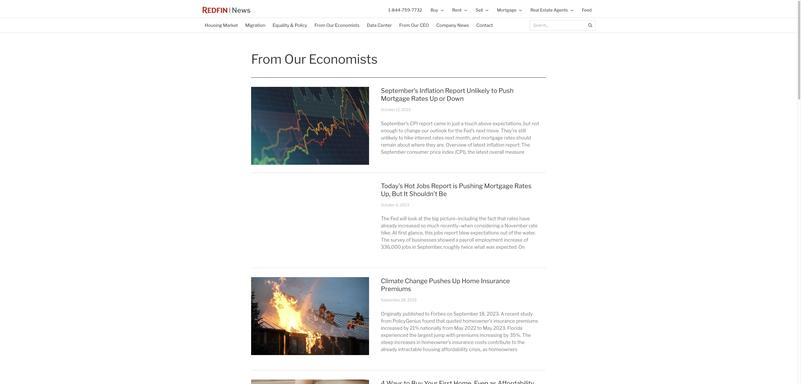 Task type: locate. For each thing, give the bounding box(es) containing it.
1 vertical spatial rates
[[515, 182, 532, 190]]

rates inside today's hot jobs report is pushing mortgage rates up, but it shouldn't be
[[515, 182, 532, 190]]

to left change in the top of the page
[[399, 128, 404, 133]]

the up considering
[[479, 216, 487, 222]]

report up showed
[[444, 230, 458, 236]]

0 horizontal spatial by
[[404, 326, 409, 331]]

home
[[462, 278, 480, 285]]

0 vertical spatial report
[[419, 121, 433, 126]]

in left just
[[447, 121, 451, 126]]

from inside from our economists link
[[315, 23, 326, 28]]

in down businesses
[[412, 245, 416, 250]]

report inside today's hot jobs report is pushing mortgage rates up, but it shouldn't be
[[431, 182, 452, 190]]

of down and on the right
[[468, 142, 473, 148]]

september's up enough
[[381, 121, 409, 126]]

2 september's from the top
[[381, 121, 409, 126]]

Search... search field
[[530, 20, 585, 30]]

1 horizontal spatial from
[[315, 23, 326, 28]]

1 vertical spatial already
[[381, 347, 397, 352]]

september's up '12,'
[[381, 87, 419, 95]]

increased inside originally published to forbes on september 18, 2023. a recent study from policygenius found that quoted homeowner's insurance premiums increased by 21% nationally from may 2022 to may 2023. florida experienced the largest jump with premiums increasing by 35%. the steep increases in homeowner's insurance costs contribute to the already intractable housing affordability crisis, as homeowners
[[381, 326, 403, 331]]

latest left overall
[[476, 149, 489, 155]]

cpi
[[410, 121, 418, 126]]

0 vertical spatial 2023.
[[487, 311, 500, 317]]

mortgage inside today's hot jobs report is pushing mortgage rates up, but it shouldn't be
[[485, 182, 513, 190]]

in inside september's cpi report came in just a touch above expectations, but not enough to change our outlook for the fed's next move. they're still unlikely to hike interest rates next month, and mortgage rates should remain about where they are. overview of latest inflation report: the september consumer price index (cpi), the latest overall measure
[[447, 121, 451, 126]]

report up down
[[445, 87, 466, 95]]

of inside september's cpi report came in just a touch above expectations, but not enough to change our outlook for the fed's next move. they're still unlikely to hike interest rates next month, and mortgage rates should remain about where they are. overview of latest inflation report: the september consumer price index (cpi), the latest overall measure
[[468, 142, 473, 148]]

to
[[491, 87, 498, 95], [399, 128, 404, 133], [399, 135, 404, 141], [478, 326, 482, 331], [512, 340, 517, 345]]

the right (cpi),
[[468, 149, 475, 155]]

at
[[392, 230, 397, 236]]

1 vertical spatial 2023.
[[494, 326, 507, 331]]

1 horizontal spatial in
[[417, 340, 421, 345]]

1 september's from the top
[[381, 87, 419, 95]]

rates up november
[[507, 216, 519, 222]]

october 12, 2023
[[381, 107, 411, 112]]

1 horizontal spatial premiums
[[516, 318, 539, 324]]

1 horizontal spatial next
[[476, 128, 486, 133]]

1 vertical spatial that
[[436, 318, 445, 324]]

by
[[404, 326, 409, 331], [504, 333, 509, 338]]

already up hike.
[[381, 223, 397, 229]]

report inside september's inflation report unlikely to push mortgage rates up or down
[[445, 87, 466, 95]]

from down "originally"
[[381, 318, 392, 324]]

0 horizontal spatial insurance
[[453, 340, 474, 345]]

1 vertical spatial a
[[501, 223, 504, 229]]

1 vertical spatial from our economists
[[251, 52, 378, 67]]

2 horizontal spatial our
[[411, 23, 419, 28]]

0 vertical spatial from our economists
[[315, 23, 360, 28]]

1 vertical spatial october
[[381, 203, 395, 207]]

1 vertical spatial insurance
[[453, 340, 474, 345]]

(cpi),
[[455, 149, 467, 155]]

0 horizontal spatial next
[[445, 135, 455, 141]]

rates down outlook
[[433, 135, 444, 141]]

price
[[430, 149, 441, 155]]

0 vertical spatial a
[[461, 121, 464, 126]]

climate change pushes up home insurance premiums link
[[381, 278, 510, 293]]

by down the policygenius
[[404, 326, 409, 331]]

None search field
[[530, 20, 596, 31]]

1 vertical spatial in
[[412, 245, 416, 250]]

sell
[[476, 7, 483, 13]]

28,
[[401, 298, 407, 303]]

may down quoted
[[454, 326, 464, 331]]

touch
[[465, 121, 478, 126]]

inflation
[[487, 142, 505, 148]]

nationally
[[420, 326, 442, 331]]

0 vertical spatial increased
[[398, 223, 420, 229]]

much
[[427, 223, 440, 229]]

jobs down much
[[434, 230, 443, 236]]

showed
[[438, 237, 455, 243]]

1 vertical spatial latest
[[476, 149, 489, 155]]

employment
[[475, 237, 503, 243]]

increases
[[395, 340, 416, 345]]

increased
[[398, 223, 420, 229], [381, 326, 403, 331]]

month,
[[456, 135, 471, 141]]

increased down look
[[398, 223, 420, 229]]

september down premiums
[[381, 298, 400, 303]]

0 horizontal spatial premiums
[[457, 333, 479, 338]]

the down 21%
[[410, 333, 417, 338]]

rates inside september's inflation report unlikely to push mortgage rates up or down
[[411, 95, 429, 102]]

mortgage
[[497, 7, 517, 13], [381, 95, 410, 102], [485, 182, 513, 190]]

insurance
[[494, 318, 515, 324], [453, 340, 474, 345]]

and
[[472, 135, 481, 141]]

our for from our ceo link
[[411, 23, 419, 28]]

pushes
[[429, 278, 451, 285]]

increased up experienced
[[381, 326, 403, 331]]

0 horizontal spatial that
[[436, 318, 445, 324]]

1 october from the top
[[381, 107, 395, 112]]

came
[[434, 121, 446, 126]]

they're
[[501, 128, 518, 133]]

in down the largest
[[417, 340, 421, 345]]

1 vertical spatial 2023
[[400, 203, 409, 207]]

rate
[[529, 223, 538, 229]]

the down should
[[522, 142, 530, 148]]

1 vertical spatial next
[[445, 135, 455, 141]]

2 vertical spatial september
[[454, 311, 479, 317]]

company news link
[[433, 19, 473, 31]]

hike
[[405, 135, 414, 141]]

economists
[[335, 23, 360, 28], [309, 52, 378, 67]]

2 horizontal spatial from
[[400, 23, 410, 28]]

the down just
[[456, 128, 463, 133]]

1 horizontal spatial from
[[443, 326, 453, 331]]

mortgage inside september's inflation report unlikely to push mortgage rates up or down
[[381, 95, 410, 102]]

september down remain
[[381, 149, 406, 155]]

0 vertical spatial by
[[404, 326, 409, 331]]

jobs
[[417, 182, 430, 190]]

from up with
[[443, 326, 453, 331]]

contribute
[[488, 340, 511, 345]]

steep
[[381, 340, 394, 345]]

0 horizontal spatial report
[[419, 121, 433, 126]]

1 vertical spatial jobs
[[402, 245, 411, 250]]

up left the home
[[452, 278, 461, 285]]

1 horizontal spatial rates
[[515, 182, 532, 190]]

a right just
[[461, 121, 464, 126]]

2 vertical spatial mortgage
[[485, 182, 513, 190]]

be
[[439, 190, 447, 198]]

by left 35%.
[[504, 333, 509, 338]]

expected.
[[496, 245, 518, 250]]

2023 right "28,"
[[408, 298, 417, 303]]

up down inflation
[[430, 95, 438, 102]]

expectations
[[471, 230, 499, 236]]

1 vertical spatial premiums
[[457, 333, 479, 338]]

real estate agents
[[531, 7, 568, 13]]

0 horizontal spatial in
[[412, 245, 416, 250]]

1 vertical spatial september's
[[381, 121, 409, 126]]

from
[[381, 318, 392, 324], [443, 326, 453, 331]]

rates inside the fed will look at the big picture–including the fact that rates have already increased so much recently–when considering a november rate hike. at first glance, this jobs report blew expectations out of the water. the survey of businesses showed a payroll employment increase of 336,000 jobs in september, roughly twice what was expected. on
[[507, 216, 519, 222]]

next down above
[[476, 128, 486, 133]]

the left fed
[[381, 216, 390, 222]]

0 vertical spatial next
[[476, 128, 486, 133]]

redfin real estate news image
[[201, 5, 252, 16]]

is
[[453, 182, 458, 190]]

latest down and on the right
[[474, 142, 486, 148]]

insurance up affordability
[[453, 340, 474, 345]]

1 already from the top
[[381, 223, 397, 229]]

study
[[521, 311, 533, 317]]

twice
[[461, 245, 473, 250]]

0 vertical spatial jobs
[[434, 230, 443, 236]]

1 horizontal spatial may
[[483, 326, 493, 331]]

to left push
[[491, 87, 498, 95]]

rates down 'they're'
[[504, 135, 516, 141]]

from for from our economists link
[[315, 23, 326, 28]]

october left '12,'
[[381, 107, 395, 112]]

up inside climate change pushes up home insurance premiums
[[452, 278, 461, 285]]

october left 6,
[[381, 203, 395, 207]]

0 horizontal spatial rates
[[411, 95, 429, 102]]

2023
[[402, 107, 411, 112], [400, 203, 409, 207], [408, 298, 417, 303]]

0 vertical spatial already
[[381, 223, 397, 229]]

1 horizontal spatial our
[[327, 23, 334, 28]]

2023 right 6,
[[400, 203, 409, 207]]

to forbes
[[425, 311, 446, 317]]

1 horizontal spatial jobs
[[434, 230, 443, 236]]

from inside from our ceo link
[[400, 23, 410, 28]]

real
[[531, 7, 539, 13]]

september's for september's inflation report unlikely to push mortgage rates up or down
[[381, 87, 419, 95]]

next down for
[[445, 135, 455, 141]]

1 vertical spatial from
[[443, 326, 453, 331]]

the down november
[[515, 230, 522, 236]]

0 vertical spatial october
[[381, 107, 395, 112]]

that right fact
[[497, 216, 506, 222]]

jobs down survey on the bottom of the page
[[402, 245, 411, 250]]

today's
[[381, 182, 403, 190]]

a up roughly on the bottom of the page
[[456, 237, 459, 243]]

a inside september's cpi report came in just a touch above expectations, but not enough to change our outlook for the fed's next move. they're still unlikely to hike interest rates next month, and mortgage rates should remain about where they are. overview of latest inflation report: the september consumer price index (cpi), the latest overall measure
[[461, 121, 464, 126]]

still
[[519, 128, 526, 133]]

september's inside september's cpi report came in just a touch above expectations, but not enough to change our outlook for the fed's next move. they're still unlikely to hike interest rates next month, and mortgage rates should remain about where they are. overview of latest inflation report: the september consumer price index (cpi), the latest overall measure
[[381, 121, 409, 126]]

the fed will look at the big picture–including the fact that rates have already increased so much recently–when considering a november rate hike. at first glance, this jobs report blew expectations out of the water. the survey of businesses showed a payroll employment increase of 336,000 jobs in september, roughly twice what was expected. on
[[381, 216, 538, 250]]

2023 right '12,'
[[402, 107, 411, 112]]

2 horizontal spatial a
[[501, 223, 504, 229]]

housing market
[[205, 23, 238, 28]]

2023. left a
[[487, 311, 500, 317]]

homeowner's down 18,
[[463, 318, 493, 324]]

september inside september's cpi report came in just a touch above expectations, but not enough to change our outlook for the fed's next move. they're still unlikely to hike interest rates next month, and mortgage rates should remain about where they are. overview of latest inflation report: the september consumer price index (cpi), the latest overall measure
[[381, 149, 406, 155]]

0 horizontal spatial a
[[456, 237, 459, 243]]

increased inside the fed will look at the big picture–including the fact that rates have already increased so much recently–when considering a november rate hike. at first glance, this jobs report blew expectations out of the water. the survey of businesses showed a payroll employment increase of 336,000 jobs in september, roughly twice what was expected. on
[[398, 223, 420, 229]]

homeowner's down jump at bottom
[[422, 340, 452, 345]]

change
[[405, 128, 421, 133]]

the down 35%.
[[518, 340, 525, 345]]

2 vertical spatial in
[[417, 340, 421, 345]]

1 horizontal spatial that
[[497, 216, 506, 222]]

as
[[483, 347, 488, 352]]

today's hot jobs report is pushing mortgage rates up, but it shouldn't be link
[[381, 182, 532, 198]]

0 vertical spatial september
[[381, 149, 406, 155]]

35%.
[[510, 333, 522, 338]]

1 vertical spatial report
[[444, 230, 458, 236]]

report
[[419, 121, 433, 126], [444, 230, 458, 236]]

report up be
[[431, 182, 452, 190]]

the inside september's cpi report came in just a touch above expectations, but not enough to change our outlook for the fed's next move. they're still unlikely to hike interest rates next month, and mortgage rates should remain about where they are. overview of latest inflation report: the september consumer price index (cpi), the latest overall measure
[[522, 142, 530, 148]]

of right out
[[509, 230, 514, 236]]

from for from our ceo link
[[400, 23, 410, 28]]

to right 2022 on the bottom right of the page
[[478, 326, 482, 331]]

a up out
[[501, 223, 504, 229]]

our inside from our economists link
[[327, 23, 334, 28]]

october for september's inflation report unlikely to push mortgage rates up or down
[[381, 107, 395, 112]]

jump
[[434, 333, 445, 338]]

down
[[447, 95, 464, 102]]

0 vertical spatial in
[[447, 121, 451, 126]]

that
[[497, 216, 506, 222], [436, 318, 445, 324]]

0 horizontal spatial jobs
[[402, 245, 411, 250]]

1 horizontal spatial homeowner's
[[463, 318, 493, 324]]

1 vertical spatial report
[[431, 182, 452, 190]]

may up increasing
[[483, 326, 493, 331]]

the
[[522, 142, 530, 148], [381, 216, 390, 222], [381, 237, 390, 243], [523, 333, 531, 338]]

october 6, 2023
[[381, 203, 409, 207]]

0 horizontal spatial up
[[430, 95, 438, 102]]

already down the steep
[[381, 347, 397, 352]]

our for from our economists link
[[327, 23, 334, 28]]

0 horizontal spatial homeowner's
[[422, 340, 452, 345]]

agents
[[554, 7, 568, 13]]

1 vertical spatial mortgage
[[381, 95, 410, 102]]

&
[[291, 23, 294, 28]]

a
[[461, 121, 464, 126], [501, 223, 504, 229], [456, 237, 459, 243]]

0 horizontal spatial may
[[454, 326, 464, 331]]

recent
[[506, 311, 520, 317]]

up
[[430, 95, 438, 102], [452, 278, 461, 285]]

mortgage for today's hot jobs report is pushing mortgage rates up, but it shouldn't be
[[485, 182, 513, 190]]

september's inside september's inflation report unlikely to push mortgage rates up or down
[[381, 87, 419, 95]]

0 vertical spatial report
[[445, 87, 466, 95]]

look
[[408, 216, 418, 222]]

that down to forbes
[[436, 318, 445, 324]]

housing market link
[[201, 19, 242, 31]]

1 vertical spatial up
[[452, 278, 461, 285]]

0 vertical spatial economists
[[335, 23, 360, 28]]

migration link
[[242, 19, 269, 31]]

change
[[405, 278, 428, 285]]

0 horizontal spatial our
[[285, 52, 306, 67]]

the right 35%.
[[523, 333, 531, 338]]

big
[[432, 216, 439, 222]]

0 vertical spatial from
[[381, 318, 392, 324]]

should
[[517, 135, 531, 141]]

october for today's hot jobs report is pushing mortgage rates up, but it shouldn't be
[[381, 203, 395, 207]]

october
[[381, 107, 395, 112], [381, 203, 395, 207]]

1-844-759-7732
[[389, 7, 422, 13]]

insurance down a
[[494, 318, 515, 324]]

what
[[474, 245, 485, 250]]

november
[[505, 223, 528, 229]]

mortgage link
[[493, 0, 527, 20]]

1 horizontal spatial up
[[452, 278, 461, 285]]

premiums down study
[[516, 318, 539, 324]]

0 vertical spatial premiums
[[516, 318, 539, 324]]

0 vertical spatial 2023
[[402, 107, 411, 112]]

1 vertical spatial increased
[[381, 326, 403, 331]]

0 vertical spatial that
[[497, 216, 506, 222]]

2 october from the top
[[381, 203, 395, 207]]

0 vertical spatial latest
[[474, 142, 486, 148]]

quoted
[[446, 318, 462, 324]]

1 vertical spatial by
[[504, 333, 509, 338]]

where
[[411, 142, 425, 148]]

2 horizontal spatial in
[[447, 121, 451, 126]]

0 vertical spatial up
[[430, 95, 438, 102]]

september up quoted
[[454, 311, 479, 317]]

affordability
[[442, 347, 468, 352]]

1 horizontal spatial report
[[444, 230, 458, 236]]

2 already from the top
[[381, 347, 397, 352]]

our inside from our ceo link
[[411, 23, 419, 28]]

report up our
[[419, 121, 433, 126]]

housing
[[205, 23, 222, 28]]

1 horizontal spatial insurance
[[494, 318, 515, 324]]

0 vertical spatial rates
[[411, 95, 429, 102]]

2023. up increasing
[[494, 326, 507, 331]]

0 vertical spatial september's
[[381, 87, 419, 95]]

rates for september's inflation report unlikely to push mortgage rates up or down
[[411, 95, 429, 102]]

1 horizontal spatial a
[[461, 121, 464, 126]]

premiums down 2022 on the bottom right of the page
[[457, 333, 479, 338]]



Task type: vqa. For each thing, say whether or not it's contained in the screenshot.
Save Your Filters And Get Updated When New Homes Hit The Market.
no



Task type: describe. For each thing, give the bounding box(es) containing it.
increase
[[504, 237, 523, 243]]

that inside originally published to forbes on september 18, 2023. a recent study from policygenius found that quoted homeowner's insurance premiums increased by 21% nationally from may 2022 to may 2023. florida experienced the largest jump with premiums increasing by 35%. the steep increases in homeowner's insurance costs contribute to the already intractable housing affordability crisis, as homeowners
[[436, 318, 445, 324]]

the inside originally published to forbes on september 18, 2023. a recent study from policygenius found that quoted homeowner's insurance premiums increased by 21% nationally from may 2022 to may 2023. florida experienced the largest jump with premiums increasing by 35%. the steep increases in homeowner's insurance costs contribute to the already intractable housing affordability crisis, as homeowners
[[523, 333, 531, 338]]

consumer
[[407, 149, 429, 155]]

economists inside from our economists link
[[335, 23, 360, 28]]

overall
[[490, 149, 504, 155]]

1-844-759-7732 link
[[384, 0, 427, 20]]

on
[[519, 245, 525, 250]]

picture–including
[[440, 216, 478, 222]]

september's inflation report unlikely to push mortgage rates up or down link
[[381, 87, 514, 102]]

the down hike.
[[381, 237, 390, 243]]

survey
[[391, 237, 405, 243]]

will
[[400, 216, 407, 222]]

data
[[367, 23, 377, 28]]

ceo
[[420, 23, 429, 28]]

to down 35%.
[[512, 340, 517, 345]]

contact link
[[473, 19, 497, 31]]

2 vertical spatial 2023
[[408, 298, 417, 303]]

2023 for up
[[402, 107, 411, 112]]

to inside september's inflation report unlikely to push mortgage rates up or down
[[491, 87, 498, 95]]

costs
[[475, 340, 487, 345]]

that inside the fed will look at the big picture–including the fact that rates have already increased so much recently–when considering a november rate hike. at first glance, this jobs report blew expectations out of the water. the survey of businesses showed a payroll employment increase of 336,000 jobs in september, roughly twice what was expected. on
[[497, 216, 506, 222]]

first
[[398, 230, 407, 236]]

rent
[[453, 7, 462, 13]]

in inside originally published to forbes on september 18, 2023. a recent study from policygenius found that quoted homeowner's insurance premiums increased by 21% nationally from may 2022 to may 2023. florida experienced the largest jump with premiums increasing by 35%. the steep increases in homeowner's insurance costs contribute to the already intractable housing affordability crisis, as homeowners
[[417, 340, 421, 345]]

estate
[[540, 7, 553, 13]]

up inside september's inflation report unlikely to push mortgage rates up or down
[[430, 95, 438, 102]]

inflation
[[420, 87, 444, 95]]

mortgage for september's inflation report unlikely to push mortgage rates up or down
[[381, 95, 410, 102]]

mortgage
[[482, 135, 503, 141]]

increasing
[[480, 333, 503, 338]]

0 horizontal spatial from
[[381, 318, 392, 324]]

from our ceo link
[[396, 19, 433, 31]]

rent link
[[448, 0, 472, 20]]

september's for september's cpi report came in just a touch above expectations, but not enough to change our outlook for the fed's next move. they're still unlikely to hike interest rates next month, and mortgage rates should remain about where they are. overview of latest inflation report: the september consumer price index (cpi), the latest overall measure
[[381, 121, 409, 126]]

data center link
[[363, 19, 396, 31]]

experienced
[[381, 333, 409, 338]]

published
[[403, 311, 424, 317]]

overview
[[446, 142, 467, 148]]

report:
[[506, 142, 521, 148]]

hot
[[405, 182, 415, 190]]

2023 for up,
[[400, 203, 409, 207]]

report inside the fed will look at the big picture–including the fact that rates have already increased so much recently–when considering a november rate hike. at first glance, this jobs report blew expectations out of the water. the survey of businesses showed a payroll employment increase of 336,000 jobs in september, roughly twice what was expected. on
[[444, 230, 458, 236]]

already inside originally published to forbes on september 18, 2023. a recent study from policygenius found that quoted homeowner's insurance premiums increased by 21% nationally from may 2022 to may 2023. florida experienced the largest jump with premiums increasing by 35%. the steep increases in homeowner's insurance costs contribute to the already intractable housing affordability crisis, as homeowners
[[381, 347, 397, 352]]

buy link
[[427, 0, 448, 20]]

already inside the fed will look at the big picture–including the fact that rates have already increased so much recently–when considering a november rate hike. at first glance, this jobs report blew expectations out of the water. the survey of businesses showed a payroll employment increase of 336,000 jobs in september, roughly twice what was expected. on
[[381, 223, 397, 229]]

interest
[[415, 135, 432, 141]]

of down the first at bottom
[[406, 237, 411, 243]]

search image
[[589, 23, 593, 27]]

originally published to forbes on september 18, 2023. a recent study from policygenius found that quoted homeowner's insurance premiums increased by 21% nationally from may 2022 to may 2023. florida experienced the largest jump with premiums increasing by 35%. the steep increases in homeowner's insurance costs contribute to the already intractable housing affordability crisis, as homeowners
[[381, 311, 539, 352]]

insurance
[[481, 278, 510, 285]]

fact
[[488, 216, 496, 222]]

0 horizontal spatial from
[[251, 52, 282, 67]]

payroll
[[460, 237, 474, 243]]

0 vertical spatial mortgage
[[497, 7, 517, 13]]

unlikely
[[381, 135, 398, 141]]

of down water.
[[524, 237, 529, 243]]

equality
[[273, 23, 290, 28]]

2022
[[465, 326, 477, 331]]

759-
[[402, 7, 412, 13]]

2 vertical spatial a
[[456, 237, 459, 243]]

fed's
[[464, 128, 475, 133]]

it
[[404, 190, 408, 198]]

feed
[[582, 7, 592, 13]]

september's inflation report unlikely to push mortgage rates up or down
[[381, 87, 514, 102]]

from our economists link
[[311, 19, 363, 31]]

in inside the fed will look at the big picture–including the fact that rates have already increased so much recently–when considering a november rate hike. at first glance, this jobs report blew expectations out of the water. the survey of businesses showed a payroll employment increase of 336,000 jobs in september, roughly twice what was expected. on
[[412, 245, 416, 250]]

report inside september's cpi report came in just a touch above expectations, but not enough to change our outlook for the fed's next move. they're still unlikely to hike interest rates next month, and mortgage rates should remain about where they are. overview of latest inflation report: the september consumer price index (cpi), the latest overall measure
[[419, 121, 433, 126]]

expectations,
[[493, 121, 523, 126]]

12,
[[396, 107, 401, 112]]

data center
[[367, 23, 392, 28]]

fed
[[391, 216, 399, 222]]

glance,
[[408, 230, 424, 236]]

considering
[[474, 223, 500, 229]]

index
[[442, 149, 454, 155]]

homeowners
[[489, 347, 518, 352]]

1 horizontal spatial by
[[504, 333, 509, 338]]

they
[[426, 142, 436, 148]]

from our ceo
[[400, 23, 429, 28]]

with
[[446, 333, 456, 338]]

premiums
[[381, 285, 411, 293]]

1 vertical spatial homeowner's
[[422, 340, 452, 345]]

0 vertical spatial homeowner's
[[463, 318, 493, 324]]

hike.
[[381, 230, 391, 236]]

was
[[486, 245, 495, 250]]

contact
[[477, 23, 493, 28]]

crisis,
[[469, 347, 482, 352]]

market
[[223, 23, 238, 28]]

2 may from the left
[[483, 326, 493, 331]]

september inside originally published to forbes on september 18, 2023. a recent study from policygenius found that quoted homeowner's insurance premiums increased by 21% nationally from may 2022 to may 2023. florida experienced the largest jump with premiums increasing by 35%. the steep increases in homeowner's insurance costs contribute to the already intractable housing affordability crisis, as homeowners
[[454, 311, 479, 317]]

equality & policy link
[[269, 19, 311, 31]]

climate
[[381, 278, 404, 285]]

1 vertical spatial economists
[[309, 52, 378, 67]]

recently–when
[[441, 223, 473, 229]]

outlook
[[430, 128, 447, 133]]

6,
[[396, 203, 399, 207]]

move.
[[487, 128, 500, 133]]

0 vertical spatial insurance
[[494, 318, 515, 324]]

to up about
[[399, 135, 404, 141]]

push
[[499, 87, 514, 95]]

1 may from the left
[[454, 326, 464, 331]]

center
[[378, 23, 392, 28]]

pushing
[[459, 182, 483, 190]]

7732
[[412, 7, 422, 13]]

september's cpi report came in just a touch above expectations, but not enough to change our outlook for the fed's next move. they're still unlikely to hike interest rates next month, and mortgage rates should remain about where they are. overview of latest inflation report: the september consumer price index (cpi), the latest overall measure
[[381, 121, 540, 155]]

1 vertical spatial september
[[381, 298, 400, 303]]

are.
[[437, 142, 445, 148]]

but
[[524, 121, 531, 126]]

september,
[[417, 245, 443, 250]]

1-
[[389, 7, 392, 13]]

rates for today's hot jobs report is pushing mortgage rates up, but it shouldn't be
[[515, 182, 532, 190]]

the right at
[[424, 216, 431, 222]]

so
[[421, 223, 426, 229]]



